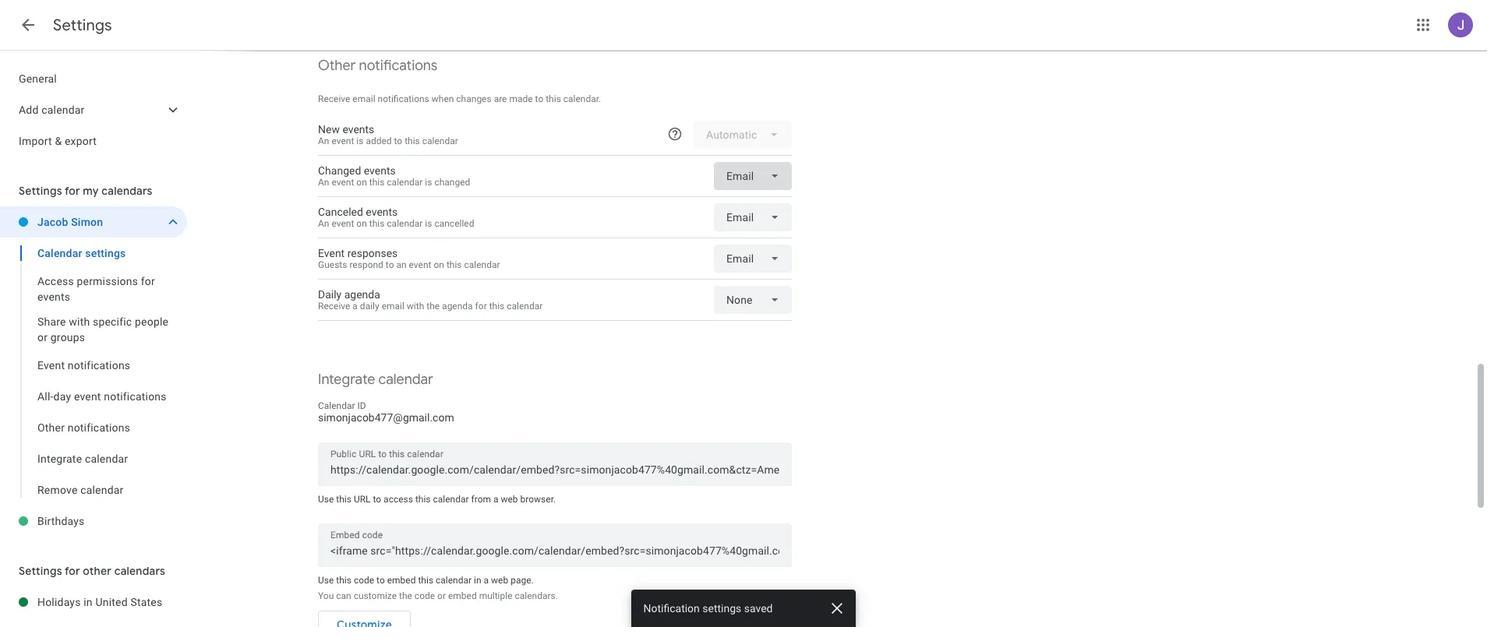 Task type: locate. For each thing, give the bounding box(es) containing it.
0 horizontal spatial with
[[69, 316, 90, 328]]

integrate up id
[[318, 371, 375, 389]]

calendar
[[37, 247, 82, 260], [318, 401, 355, 412]]

1 horizontal spatial code
[[415, 591, 435, 602]]

events down added
[[364, 165, 396, 177]]

for inside daily agenda receive a daily email with the agenda for this calendar
[[475, 301, 487, 312]]

import & export
[[19, 135, 97, 147]]

2 vertical spatial on
[[434, 260, 444, 271]]

on for changed
[[357, 177, 367, 188]]

settings right go back image
[[53, 16, 112, 35]]

0 vertical spatial receive
[[318, 94, 350, 104]]

integrate calendar up id
[[318, 371, 433, 389]]

with
[[407, 301, 424, 312], [69, 316, 90, 328]]

1 vertical spatial use
[[318, 575, 334, 586]]

1 horizontal spatial event
[[318, 247, 345, 260]]

0 vertical spatial calendar
[[37, 247, 82, 260]]

0 vertical spatial or
[[37, 331, 48, 344]]

a up multiple
[[484, 575, 489, 586]]

agenda down respond
[[344, 289, 380, 301]]

on up responses
[[357, 218, 367, 229]]

birthdays link
[[37, 506, 187, 537]]

calendar inside the new events an event is added to this calendar
[[422, 136, 458, 147]]

in up multiple
[[474, 575, 482, 586]]

people
[[135, 316, 169, 328]]

0 horizontal spatial a
[[353, 301, 358, 312]]

0 vertical spatial the
[[427, 301, 440, 312]]

event left respond
[[318, 247, 345, 260]]

1 vertical spatial calendar
[[318, 401, 355, 412]]

a
[[353, 301, 358, 312], [494, 494, 499, 505], [484, 575, 489, 586]]

use this url to access this calendar from a web browser.
[[318, 494, 556, 505]]

event inside the new events an event is added to this calendar
[[332, 136, 354, 147]]

to
[[535, 94, 544, 104], [394, 136, 403, 147], [386, 260, 394, 271], [373, 494, 381, 505], [377, 575, 385, 586]]

2 vertical spatial an
[[318, 218, 329, 229]]

calendar for calendar settings
[[37, 247, 82, 260]]

email inside daily agenda receive a daily email with the agenda for this calendar
[[382, 301, 405, 312]]

a right from
[[494, 494, 499, 505]]

guests
[[318, 260, 347, 271]]

general
[[19, 73, 57, 85]]

holidays in united states tree item
[[0, 587, 187, 618]]

with inside "share with specific people or groups"
[[69, 316, 90, 328]]

to up customize
[[377, 575, 385, 586]]

for
[[65, 184, 80, 198], [141, 275, 155, 288], [475, 301, 487, 312], [65, 565, 80, 579]]

1 vertical spatial with
[[69, 316, 90, 328]]

all-day event notifications
[[37, 391, 167, 403]]

integrate inside settings for my calendars tree
[[37, 453, 82, 466]]

1 vertical spatial settings
[[19, 184, 62, 198]]

web right from
[[501, 494, 518, 505]]

0 vertical spatial in
[[474, 575, 482, 586]]

2 use from the top
[[318, 575, 334, 586]]

0 horizontal spatial email
[[353, 94, 376, 104]]

0 horizontal spatial the
[[399, 591, 412, 602]]

an for canceled events
[[318, 218, 329, 229]]

holidays in united states
[[37, 597, 162, 609]]

you can customize the code or embed multiple calendars.
[[318, 591, 558, 602]]

can
[[336, 591, 351, 602]]

events for new events
[[343, 123, 375, 136]]

settings for calendar
[[85, 247, 126, 260]]

1 vertical spatial a
[[494, 494, 499, 505]]

2 horizontal spatial a
[[494, 494, 499, 505]]

1 horizontal spatial a
[[484, 575, 489, 586]]

1 horizontal spatial the
[[427, 301, 440, 312]]

event up canceled at the top left
[[332, 177, 354, 188]]

on up canceled at the top left
[[357, 177, 367, 188]]

1 horizontal spatial calendar
[[318, 401, 355, 412]]

group
[[0, 238, 187, 506]]

is
[[357, 136, 364, 147], [425, 177, 432, 188], [425, 218, 432, 229]]

is for changed events
[[425, 177, 432, 188]]

an
[[396, 260, 407, 271]]

daily agenda receive a daily email with the agenda for this calendar
[[318, 289, 543, 312]]

united
[[95, 597, 128, 609]]

use for use this url to access this calendar from a web browser.
[[318, 494, 334, 505]]

1 horizontal spatial with
[[407, 301, 424, 312]]

2 vertical spatial is
[[425, 218, 432, 229]]

birthdays
[[37, 515, 85, 528]]

receive left daily
[[318, 301, 350, 312]]

on
[[357, 177, 367, 188], [357, 218, 367, 229], [434, 260, 444, 271]]

events down 'access'
[[37, 291, 70, 303]]

integrate calendar
[[318, 371, 433, 389], [37, 453, 128, 466]]

agenda
[[344, 289, 380, 301], [442, 301, 473, 312]]

0 vertical spatial settings
[[85, 247, 126, 260]]

receive inside daily agenda receive a daily email with the agenda for this calendar
[[318, 301, 350, 312]]

settings heading
[[53, 16, 112, 35]]

code up customize
[[354, 575, 374, 586]]

all-
[[37, 391, 53, 403]]

in inside tree item
[[84, 597, 93, 609]]

add calendar
[[19, 104, 85, 116]]

3 an from the top
[[318, 218, 329, 229]]

the down event responses guests respond to an event on this calendar
[[427, 301, 440, 312]]

event up the all-
[[37, 359, 65, 372]]

0 horizontal spatial other notifications
[[37, 422, 130, 434]]

calendar left id
[[318, 401, 355, 412]]

settings for settings
[[53, 16, 112, 35]]

web for page.
[[491, 575, 509, 586]]

settings left saved
[[703, 603, 742, 615]]

1 horizontal spatial or
[[438, 591, 446, 602]]

0 horizontal spatial other
[[37, 422, 65, 434]]

0 vertical spatial integrate calendar
[[318, 371, 433, 389]]

web
[[501, 494, 518, 505], [491, 575, 509, 586]]

None text field
[[331, 459, 780, 481], [331, 540, 780, 562], [331, 459, 780, 481], [331, 540, 780, 562]]

an inside the new events an event is added to this calendar
[[318, 136, 329, 147]]

with inside daily agenda receive a daily email with the agenda for this calendar
[[407, 301, 424, 312]]

integrate
[[318, 371, 375, 389], [37, 453, 82, 466]]

0 vertical spatial settings
[[53, 16, 112, 35]]

an up changed
[[318, 136, 329, 147]]

this inside changed events an event on this calendar is changed
[[369, 177, 385, 188]]

0 vertical spatial event
[[318, 247, 345, 260]]

calendars right my
[[102, 184, 153, 198]]

1 horizontal spatial email
[[382, 301, 405, 312]]

an inside changed events an event on this calendar is changed
[[318, 177, 329, 188]]

add
[[19, 104, 39, 116]]

with right daily
[[407, 301, 424, 312]]

an inside canceled events an event on this calendar is cancelled
[[318, 218, 329, 229]]

saved
[[745, 603, 774, 615]]

event inside event responses guests respond to an event on this calendar
[[318, 247, 345, 260]]

0 vertical spatial is
[[357, 136, 364, 147]]

group containing calendar settings
[[0, 238, 187, 506]]

1 an from the top
[[318, 136, 329, 147]]

0 horizontal spatial calendar
[[37, 247, 82, 260]]

1 horizontal spatial other
[[318, 57, 356, 75]]

the inside daily agenda receive a daily email with the agenda for this calendar
[[427, 301, 440, 312]]

to inside event responses guests respond to an event on this calendar
[[386, 260, 394, 271]]

web for browser.
[[501, 494, 518, 505]]

calendars up states
[[114, 565, 165, 579]]

share with specific people or groups
[[37, 316, 169, 344]]

web up multiple
[[491, 575, 509, 586]]

calendar
[[41, 104, 85, 116], [422, 136, 458, 147], [387, 177, 423, 188], [387, 218, 423, 229], [464, 260, 500, 271], [507, 301, 543, 312], [379, 371, 433, 389], [85, 453, 128, 466], [80, 484, 124, 497], [433, 494, 469, 505], [436, 575, 472, 586]]

changes
[[456, 94, 492, 104]]

0 vertical spatial calendars
[[102, 184, 153, 198]]

is inside canceled events an event on this calendar is cancelled
[[425, 218, 432, 229]]

is left 'changed'
[[425, 177, 432, 188]]

events inside the new events an event is added to this calendar
[[343, 123, 375, 136]]

use
[[318, 494, 334, 505], [318, 575, 334, 586]]

1 vertical spatial in
[[84, 597, 93, 609]]

jacob
[[37, 216, 68, 228]]

to inside the new events an event is added to this calendar
[[394, 136, 403, 147]]

a left daily
[[353, 301, 358, 312]]

notifications
[[359, 57, 438, 75], [378, 94, 430, 104], [68, 359, 130, 372], [104, 391, 167, 403], [68, 422, 130, 434]]

this
[[546, 94, 561, 104], [405, 136, 420, 147], [369, 177, 385, 188], [369, 218, 385, 229], [447, 260, 462, 271], [489, 301, 505, 312], [336, 494, 352, 505], [416, 494, 431, 505], [336, 575, 352, 586], [418, 575, 434, 586]]

event for event responses guests respond to an event on this calendar
[[318, 247, 345, 260]]

or down use this code to embed this calendar in a web page.
[[438, 591, 446, 602]]

use up you
[[318, 575, 334, 586]]

0 vertical spatial an
[[318, 136, 329, 147]]

events inside changed events an event on this calendar is changed
[[364, 165, 396, 177]]

1 vertical spatial event
[[37, 359, 65, 372]]

this inside event responses guests respond to an event on this calendar
[[447, 260, 462, 271]]

event inside canceled events an event on this calendar is cancelled
[[332, 218, 354, 229]]

events down changed events an event on this calendar is changed
[[366, 206, 398, 218]]

0 horizontal spatial event
[[37, 359, 65, 372]]

email up the new events an event is added to this calendar
[[353, 94, 376, 104]]

1 vertical spatial is
[[425, 177, 432, 188]]

calendar inside calendar id simonjacob477@gmail.com
[[318, 401, 355, 412]]

1 vertical spatial integrate
[[37, 453, 82, 466]]

code
[[354, 575, 374, 586], [415, 591, 435, 602]]

share
[[37, 316, 66, 328]]

event up responses
[[332, 218, 354, 229]]

settings up holidays
[[19, 565, 62, 579]]

embed up customize
[[387, 575, 416, 586]]

&
[[55, 135, 62, 147]]

customize
[[354, 591, 397, 602]]

other notifications down all-day event notifications on the left of page
[[37, 422, 130, 434]]

0 vertical spatial other notifications
[[318, 57, 438, 75]]

event right "an"
[[409, 260, 432, 271]]

id
[[358, 401, 366, 412]]

event for canceled
[[332, 218, 354, 229]]

calendar up 'access'
[[37, 247, 82, 260]]

other
[[318, 57, 356, 75], [37, 422, 65, 434]]

an up guests
[[318, 218, 329, 229]]

events
[[343, 123, 375, 136], [364, 165, 396, 177], [366, 206, 398, 218], [37, 291, 70, 303]]

1 vertical spatial other notifications
[[37, 422, 130, 434]]

0 horizontal spatial in
[[84, 597, 93, 609]]

this inside canceled events an event on this calendar is cancelled
[[369, 218, 385, 229]]

0 vertical spatial code
[[354, 575, 374, 586]]

2 an from the top
[[318, 177, 329, 188]]

2 vertical spatial a
[[484, 575, 489, 586]]

calendar inside tree
[[37, 247, 82, 260]]

an
[[318, 136, 329, 147], [318, 177, 329, 188], [318, 218, 329, 229]]

the
[[427, 301, 440, 312], [399, 591, 412, 602]]

0 vertical spatial on
[[357, 177, 367, 188]]

1 vertical spatial settings
[[703, 603, 742, 615]]

access
[[37, 275, 74, 288]]

event right day
[[74, 391, 101, 403]]

integrate calendar up remove calendar
[[37, 453, 128, 466]]

event inside group
[[74, 391, 101, 403]]

settings up permissions
[[85, 247, 126, 260]]

embed
[[387, 575, 416, 586], [448, 591, 477, 602]]

changed
[[318, 165, 361, 177]]

notification
[[644, 603, 701, 615]]

1 vertical spatial on
[[357, 218, 367, 229]]

to right the url
[[373, 494, 381, 505]]

a inside daily agenda receive a daily email with the agenda for this calendar
[[353, 301, 358, 312]]

event up changed
[[332, 136, 354, 147]]

receive up new
[[318, 94, 350, 104]]

None field
[[714, 162, 792, 190], [714, 204, 792, 232], [714, 245, 792, 273], [714, 286, 792, 314], [714, 162, 792, 190], [714, 204, 792, 232], [714, 245, 792, 273], [714, 286, 792, 314]]

or
[[37, 331, 48, 344], [438, 591, 446, 602]]

calendar inside event responses guests respond to an event on this calendar
[[464, 260, 500, 271]]

events inside access permissions for events
[[37, 291, 70, 303]]

other down the all-
[[37, 422, 65, 434]]

on inside changed events an event on this calendar is changed
[[357, 177, 367, 188]]

settings
[[85, 247, 126, 260], [703, 603, 742, 615]]

email right daily
[[382, 301, 405, 312]]

this inside the new events an event is added to this calendar
[[405, 136, 420, 147]]

on inside canceled events an event on this calendar is cancelled
[[357, 218, 367, 229]]

calendar.
[[564, 94, 601, 104]]

1 vertical spatial integrate calendar
[[37, 453, 128, 466]]

tree
[[0, 63, 187, 157]]

event for event notifications
[[37, 359, 65, 372]]

event responses guests respond to an event on this calendar
[[318, 247, 500, 271]]

in
[[474, 575, 482, 586], [84, 597, 93, 609]]

calendar for calendar id simonjacob477@gmail.com
[[318, 401, 355, 412]]

calendar inside changed events an event on this calendar is changed
[[387, 177, 423, 188]]

event inside group
[[37, 359, 65, 372]]

1 vertical spatial an
[[318, 177, 329, 188]]

on inside event responses guests respond to an event on this calendar
[[434, 260, 444, 271]]

event for new
[[332, 136, 354, 147]]

agenda down event responses guests respond to an event on this calendar
[[442, 301, 473, 312]]

other notifications up the new events an event is added to this calendar
[[318, 57, 438, 75]]

1 horizontal spatial embed
[[448, 591, 477, 602]]

settings
[[53, 16, 112, 35], [19, 184, 62, 198], [19, 565, 62, 579]]

cancelled
[[435, 218, 474, 229]]

1 vertical spatial web
[[491, 575, 509, 586]]

0 vertical spatial with
[[407, 301, 424, 312]]

is left cancelled
[[425, 218, 432, 229]]

settings inside tree
[[85, 247, 126, 260]]

0 vertical spatial web
[[501, 494, 518, 505]]

specific
[[93, 316, 132, 328]]

are
[[494, 94, 507, 104]]

0 vertical spatial use
[[318, 494, 334, 505]]

in left united
[[84, 597, 93, 609]]

to right added
[[394, 136, 403, 147]]

settings for settings for my calendars
[[19, 184, 62, 198]]

simon
[[71, 216, 103, 228]]

1 vertical spatial calendars
[[114, 565, 165, 579]]

settings for notification
[[703, 603, 742, 615]]

0 vertical spatial embed
[[387, 575, 416, 586]]

event inside event responses guests respond to an event on this calendar
[[409, 260, 432, 271]]

0 vertical spatial a
[[353, 301, 358, 312]]

integrate up remove
[[37, 453, 82, 466]]

1 vertical spatial other
[[37, 422, 65, 434]]

events inside canceled events an event on this calendar is cancelled
[[366, 206, 398, 218]]

is inside the new events an event is added to this calendar
[[357, 136, 364, 147]]

events right new
[[343, 123, 375, 136]]

1 horizontal spatial agenda
[[442, 301, 473, 312]]

on up daily agenda receive a daily email with the agenda for this calendar
[[434, 260, 444, 271]]

1 vertical spatial receive
[[318, 301, 350, 312]]

calendars
[[102, 184, 153, 198], [114, 565, 165, 579]]

2 vertical spatial settings
[[19, 565, 62, 579]]

embed left multiple
[[448, 591, 477, 602]]

an up canceled at the top left
[[318, 177, 329, 188]]

0 vertical spatial other
[[318, 57, 356, 75]]

1 vertical spatial email
[[382, 301, 405, 312]]

use left the url
[[318, 494, 334, 505]]

settings up jacob on the top of the page
[[19, 184, 62, 198]]

0 horizontal spatial embed
[[387, 575, 416, 586]]

a for use this url to access this calendar from a web browser.
[[494, 494, 499, 505]]

1 horizontal spatial other notifications
[[318, 57, 438, 75]]

1 vertical spatial the
[[399, 591, 412, 602]]

is left added
[[357, 136, 364, 147]]

1 use from the top
[[318, 494, 334, 505]]

code down use this code to embed this calendar in a web page.
[[415, 591, 435, 602]]

to left "an"
[[386, 260, 394, 271]]

1 horizontal spatial settings
[[703, 603, 742, 615]]

calendar inside daily agenda receive a daily email with the agenda for this calendar
[[507, 301, 543, 312]]

2 receive from the top
[[318, 301, 350, 312]]

calendar settings
[[37, 247, 126, 260]]

email
[[353, 94, 376, 104], [382, 301, 405, 312]]

0 horizontal spatial or
[[37, 331, 48, 344]]

0 horizontal spatial settings
[[85, 247, 126, 260]]

holidays
[[37, 597, 81, 609]]

the down use this code to embed this calendar in a web page.
[[399, 591, 412, 602]]

1 horizontal spatial in
[[474, 575, 482, 586]]

jacob simon tree item
[[0, 207, 187, 238]]

events for canceled events
[[366, 206, 398, 218]]

permissions
[[77, 275, 138, 288]]

other up new
[[318, 57, 356, 75]]

for inside access permissions for events
[[141, 275, 155, 288]]

0 vertical spatial integrate
[[318, 371, 375, 389]]

url
[[354, 494, 371, 505]]

1 horizontal spatial integrate calendar
[[318, 371, 433, 389]]

0 horizontal spatial integrate calendar
[[37, 453, 128, 466]]

tree containing general
[[0, 63, 187, 157]]

is inside changed events an event on this calendar is changed
[[425, 177, 432, 188]]

event inside changed events an event on this calendar is changed
[[332, 177, 354, 188]]

1 vertical spatial or
[[438, 591, 446, 602]]

with up groups
[[69, 316, 90, 328]]

receive
[[318, 94, 350, 104], [318, 301, 350, 312]]

0 horizontal spatial integrate
[[37, 453, 82, 466]]

or down share
[[37, 331, 48, 344]]



Task type: describe. For each thing, give the bounding box(es) containing it.
added
[[366, 136, 392, 147]]

browser.
[[521, 494, 556, 505]]

notifications up when
[[359, 57, 438, 75]]

import
[[19, 135, 52, 147]]

responses
[[348, 247, 398, 260]]

other
[[83, 565, 112, 579]]

respond
[[350, 260, 384, 271]]

an for new events
[[318, 136, 329, 147]]

on for canceled
[[357, 218, 367, 229]]

calendars for settings for other calendars
[[114, 565, 165, 579]]

canceled events an event on this calendar is cancelled
[[318, 206, 474, 229]]

changed
[[435, 177, 470, 188]]

an for changed events
[[318, 177, 329, 188]]

or inside "share with specific people or groups"
[[37, 331, 48, 344]]

access
[[384, 494, 413, 505]]

notifications up all-day event notifications on the left of page
[[68, 359, 130, 372]]

calendars for settings for my calendars
[[102, 184, 153, 198]]

new
[[318, 123, 340, 136]]

notifications down all-day event notifications on the left of page
[[68, 422, 130, 434]]

export
[[65, 135, 97, 147]]

notifications up the new events an event is added to this calendar
[[378, 94, 430, 104]]

access permissions for events
[[37, 275, 155, 303]]

canceled
[[318, 206, 363, 218]]

other notifications inside group
[[37, 422, 130, 434]]

notifications down event notifications
[[104, 391, 167, 403]]

other inside settings for my calendars tree
[[37, 422, 65, 434]]

birthdays tree item
[[0, 506, 187, 537]]

0 horizontal spatial agenda
[[344, 289, 380, 301]]

settings for my calendars tree
[[0, 207, 187, 537]]

event for changed
[[332, 177, 354, 188]]

page.
[[511, 575, 534, 586]]

states
[[131, 597, 162, 609]]

daily
[[360, 301, 379, 312]]

use this code to embed this calendar in a web page.
[[318, 575, 534, 586]]

1 horizontal spatial integrate
[[318, 371, 375, 389]]

daily
[[318, 289, 342, 301]]

integrate calendar inside group
[[37, 453, 128, 466]]

1 vertical spatial code
[[415, 591, 435, 602]]

settings for settings for other calendars
[[19, 565, 62, 579]]

calendars.
[[515, 591, 558, 602]]

simonjacob477@gmail.com
[[318, 412, 454, 424]]

0 horizontal spatial code
[[354, 575, 374, 586]]

holidays in united states link
[[37, 587, 187, 618]]

to right made on the left top
[[535, 94, 544, 104]]

made
[[510, 94, 533, 104]]

you
[[318, 591, 334, 602]]

notification settings saved
[[644, 603, 774, 615]]

multiple
[[479, 591, 513, 602]]

event notifications
[[37, 359, 130, 372]]

use for use this code to embed this calendar in a web page.
[[318, 575, 334, 586]]

new events an event is added to this calendar
[[318, 123, 458, 147]]

remove calendar
[[37, 484, 124, 497]]

settings for my calendars
[[19, 184, 153, 198]]

0 vertical spatial email
[[353, 94, 376, 104]]

my
[[83, 184, 99, 198]]

1 vertical spatial embed
[[448, 591, 477, 602]]

when
[[432, 94, 454, 104]]

events for changed events
[[364, 165, 396, 177]]

go back image
[[19, 16, 37, 34]]

receive email notifications when changes are made to this calendar.
[[318, 94, 601, 104]]

1 receive from the top
[[318, 94, 350, 104]]

jacob simon
[[37, 216, 103, 228]]

from
[[471, 494, 491, 505]]

remove
[[37, 484, 78, 497]]

settings for other calendars
[[19, 565, 165, 579]]

is for canceled events
[[425, 218, 432, 229]]

a for use this code to embed this calendar in a web page.
[[484, 575, 489, 586]]

calendar inside canceled events an event on this calendar is cancelled
[[387, 218, 423, 229]]

groups
[[51, 331, 85, 344]]

day
[[53, 391, 71, 403]]

changed events an event on this calendar is changed
[[318, 165, 470, 188]]

this inside daily agenda receive a daily email with the agenda for this calendar
[[489, 301, 505, 312]]

calendar id simonjacob477@gmail.com
[[318, 401, 454, 424]]



Task type: vqa. For each thing, say whether or not it's contained in the screenshot.
'15' element
no



